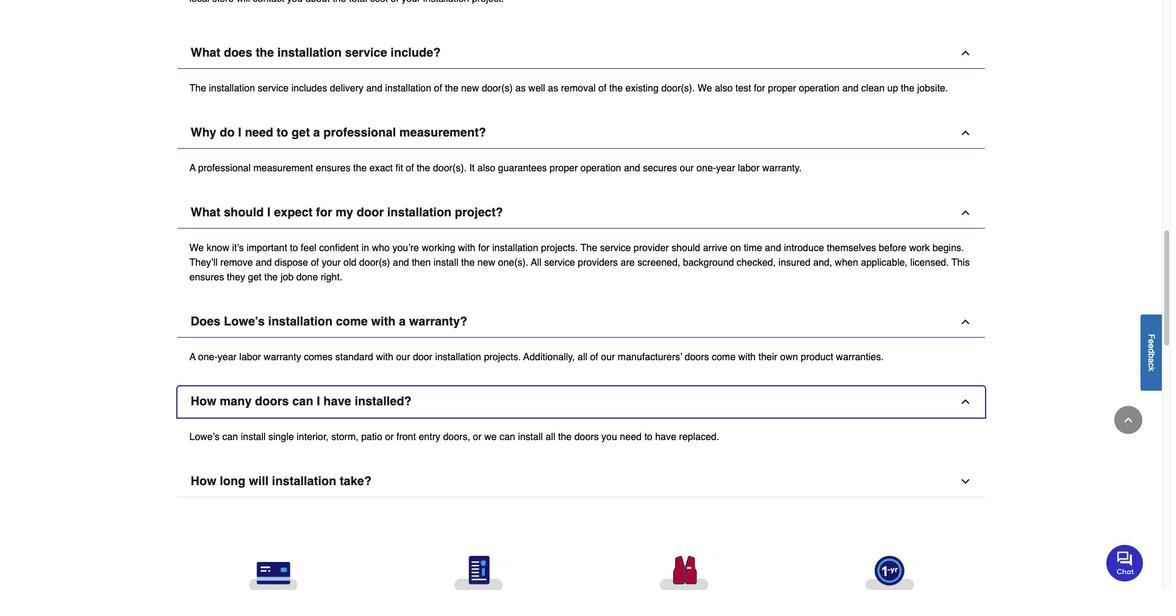 Task type: describe. For each thing, give the bounding box(es) containing it.
2 horizontal spatial install
[[518, 432, 543, 443]]

a for e
[[1147, 358, 1157, 363]]

2 as from the left
[[548, 83, 558, 94]]

work
[[909, 243, 930, 254]]

why
[[191, 126, 216, 140]]

applicable,
[[861, 257, 908, 268]]

warranty?
[[409, 315, 467, 329]]

your
[[322, 257, 341, 268]]

the installation service includes delivery and installation of the new door(s) as well as removal of the existing door(s). we also test for proper operation and clean up the jobsite.
[[189, 83, 948, 94]]

1 vertical spatial all
[[546, 432, 555, 443]]

how for how long will installation take?
[[191, 474, 216, 488]]

chevron up image for how many doors can i have installed?
[[959, 396, 971, 408]]

projects. inside we know it's important to feel confident in who you're working with for installation projects. the service provider should arrive on time and introduce themselves before work begins. they'll remove and dispose of your old door(s) and then install the new one(s). all service providers are screened, background checked, insured and, when applicable, licensed. this ensures they get the job done right.
[[541, 243, 578, 254]]

on
[[730, 243, 741, 254]]

of right fit
[[406, 163, 414, 174]]

come inside button
[[336, 315, 368, 329]]

d
[[1147, 349, 1157, 353]]

2 horizontal spatial our
[[680, 163, 694, 174]]

installation up you're
[[387, 205, 452, 219]]

b
[[1147, 353, 1157, 358]]

providers
[[578, 257, 618, 268]]

with left their
[[738, 352, 756, 363]]

1 vertical spatial need
[[620, 432, 642, 443]]

secures
[[643, 163, 677, 174]]

background
[[683, 257, 734, 268]]

get inside we know it's important to feel confident in who you're working with for installation projects. the service provider should arrive on time and introduce themselves before work begins. they'll remove and dispose of your old door(s) and then install the new one(s). all service providers are screened, background checked, insured and, when applicable, licensed. this ensures they get the job done right.
[[248, 272, 262, 283]]

warranty
[[264, 352, 301, 363]]

includes
[[291, 83, 327, 94]]

existing
[[626, 83, 659, 94]]

service right all
[[544, 257, 575, 268]]

warranties.
[[836, 352, 884, 363]]

feel
[[301, 243, 317, 254]]

0 vertical spatial all
[[578, 352, 587, 363]]

we inside we know it's important to feel confident in who you're working with for installation projects. the service provider should arrive on time and introduce themselves before work begins. they'll remove and dispose of your old door(s) and then install the new one(s). all service providers are screened, background checked, insured and, when applicable, licensed. this ensures they get the job done right.
[[189, 243, 204, 254]]

they'll
[[189, 257, 218, 268]]

1 vertical spatial labor
[[239, 352, 261, 363]]

insured
[[779, 257, 811, 268]]

how long will installation take?
[[191, 474, 372, 488]]

checked,
[[737, 257, 776, 268]]

1 horizontal spatial labor
[[738, 163, 760, 174]]

clean
[[861, 83, 885, 94]]

the left exact
[[353, 163, 367, 174]]

1 horizontal spatial door(s)
[[482, 83, 513, 94]]

1 horizontal spatial we
[[698, 83, 712, 94]]

provider
[[634, 243, 669, 254]]

chevron up image inside scroll to top element
[[1122, 414, 1135, 426]]

entry
[[419, 432, 440, 443]]

and down you're
[[393, 257, 409, 268]]

of right removal on the top of the page
[[598, 83, 607, 94]]

doors inside how many doors can i have installed? button
[[255, 395, 289, 409]]

what for what does the installation service include?
[[191, 46, 220, 60]]

and left secures
[[624, 163, 640, 174]]

fit
[[396, 163, 403, 174]]

f
[[1147, 334, 1157, 339]]

installation inside button
[[272, 474, 336, 488]]

do
[[220, 126, 235, 140]]

1 vertical spatial projects.
[[484, 352, 521, 363]]

the left existing
[[609, 83, 623, 94]]

doors for how many doors can i have installed?
[[574, 432, 599, 443]]

jobsite.
[[917, 83, 948, 94]]

well
[[528, 83, 545, 94]]

dispose
[[275, 257, 308, 268]]

who
[[372, 243, 390, 254]]

we
[[484, 432, 497, 443]]

it
[[469, 163, 475, 174]]

we know it's important to feel confident in who you're working with for installation projects. the service provider should arrive on time and introduce themselves before work begins. they'll remove and dispose of your old door(s) and then install the new one(s). all service providers are screened, background checked, insured and, when applicable, licensed. this ensures they get the job done right.
[[189, 243, 970, 283]]

does
[[224, 46, 252, 60]]

and,
[[813, 257, 832, 268]]

replaced.
[[679, 432, 719, 443]]

1 vertical spatial come
[[712, 352, 736, 363]]

will
[[249, 474, 269, 488]]

measurement
[[253, 163, 313, 174]]

storm,
[[331, 432, 359, 443]]

removal
[[561, 83, 596, 94]]

0 horizontal spatial also
[[477, 163, 495, 174]]

installed?
[[355, 395, 412, 409]]

2 horizontal spatial can
[[500, 432, 515, 443]]

own
[[780, 352, 798, 363]]

themselves
[[827, 243, 876, 254]]

additionally,
[[523, 352, 575, 363]]

chevron up image for why do i need to get a professional measurement?
[[959, 127, 971, 139]]

2 or from the left
[[473, 432, 482, 443]]

1 vertical spatial door
[[413, 352, 432, 363]]

include?
[[391, 46, 441, 60]]

a lowe's red vest icon. image
[[591, 556, 777, 591]]

installation down include?
[[385, 83, 431, 94]]

0 horizontal spatial lowe's
[[189, 432, 220, 443]]

lowe's inside button
[[224, 315, 265, 329]]

many
[[220, 395, 252, 409]]

one(s).
[[498, 257, 529, 268]]

1 vertical spatial door(s).
[[433, 163, 467, 174]]

old
[[343, 257, 357, 268]]

1 e from the top
[[1147, 339, 1157, 344]]

chevron down image
[[959, 476, 971, 488]]

0 vertical spatial door(s).
[[661, 83, 695, 94]]

a one-year labor warranty comes standard with our door installation projects. additionally, all of our manufacturers' doors come with their own product warranties.
[[189, 352, 884, 363]]

should inside button
[[224, 205, 264, 219]]

service up 'are'
[[600, 243, 631, 254]]

f e e d b a c k
[[1147, 334, 1157, 371]]

does lowe's installation come with a warranty? button
[[177, 307, 985, 338]]

warranty.
[[762, 163, 802, 174]]

expect
[[274, 205, 313, 219]]

a dark blue background check icon. image
[[385, 556, 571, 591]]

what does the installation service include? button
[[177, 38, 985, 69]]

the right up
[[901, 83, 915, 94]]

when
[[835, 257, 858, 268]]

screened,
[[638, 257, 680, 268]]

a dark blue credit card icon. image
[[180, 556, 366, 591]]

chevron up image for what does the installation service include?
[[959, 47, 971, 59]]

1 vertical spatial one-
[[198, 352, 218, 363]]

get inside button
[[292, 126, 310, 140]]

2 e from the top
[[1147, 344, 1157, 349]]

door(s) inside we know it's important to feel confident in who you're working with for installation projects. the service provider should arrive on time and introduce themselves before work begins. they'll remove and dispose of your old door(s) and then install the new one(s). all service providers are screened, background checked, insured and, when applicable, licensed. this ensures they get the job done right.
[[359, 257, 390, 268]]

ensures inside we know it's important to feel confident in who you're working with for installation projects. the service provider should arrive on time and introduce themselves before work begins. they'll remove and dispose of your old door(s) and then install the new one(s). all service providers are screened, background checked, insured and, when applicable, licensed. this ensures they get the job done right.
[[189, 272, 224, 283]]

to for important
[[290, 243, 298, 254]]

c
[[1147, 363, 1157, 367]]

does lowe's installation come with a warranty?
[[191, 315, 467, 329]]

does
[[191, 315, 220, 329]]

have inside button
[[324, 395, 351, 409]]

the inside we know it's important to feel confident in who you're working with for installation projects. the service provider should arrive on time and introduce themselves before work begins. they'll remove and dispose of your old door(s) and then install the new one(s). all service providers are screened, background checked, insured and, when applicable, licensed. this ensures they get the job done right.
[[581, 243, 597, 254]]

with inside we know it's important to feel confident in who you're working with for installation projects. the service provider should arrive on time and introduce themselves before work begins. they'll remove and dispose of your old door(s) and then install the new one(s). all service providers are screened, background checked, insured and, when applicable, licensed. this ensures they get the job done right.
[[458, 243, 476, 254]]

installation up the warranty
[[268, 315, 333, 329]]

0 horizontal spatial professional
[[198, 163, 251, 174]]

important
[[247, 243, 287, 254]]

and down important
[[256, 257, 272, 268]]

chevron up image for what should i expect for my door installation project?
[[959, 207, 971, 219]]

doors for does lowe's installation come with a warranty?
[[685, 352, 709, 363]]

the left job
[[264, 272, 278, 283]]

done
[[296, 272, 318, 283]]

comes
[[304, 352, 333, 363]]

of down does lowe's installation come with a warranty? button at the bottom of the page
[[590, 352, 598, 363]]

standard
[[335, 352, 373, 363]]

chat invite button image
[[1107, 545, 1144, 582]]

and right time
[[765, 243, 781, 254]]

the left one(s).
[[461, 257, 475, 268]]

2 horizontal spatial for
[[754, 83, 765, 94]]

of inside we know it's important to feel confident in who you're working with for installation projects. the service provider should arrive on time and introduce themselves before work begins. they'll remove and dispose of your old door(s) and then install the new one(s). all service providers are screened, background checked, insured and, when applicable, licensed. this ensures they get the job done right.
[[311, 257, 319, 268]]

0 vertical spatial new
[[461, 83, 479, 94]]

why do i need to get a professional measurement?
[[191, 126, 486, 140]]

0 vertical spatial also
[[715, 83, 733, 94]]

service inside button
[[345, 46, 387, 60]]

service left includes
[[258, 83, 289, 94]]

with inside button
[[371, 315, 396, 329]]

the down how many doors can i have installed? button
[[558, 432, 572, 443]]

manufacturers'
[[618, 352, 682, 363]]

they
[[227, 272, 245, 283]]

k
[[1147, 367, 1157, 371]]

you
[[602, 432, 617, 443]]

the right fit
[[417, 163, 430, 174]]

how many doors can i have installed? button
[[177, 387, 985, 418]]



Task type: locate. For each thing, give the bounding box(es) containing it.
a left warranty?
[[399, 315, 406, 329]]

interior,
[[297, 432, 329, 443]]

year down does
[[218, 352, 237, 363]]

for left 'my'
[[316, 205, 332, 219]]

chevron up image inside what does the installation service include? button
[[959, 47, 971, 59]]

chevron up image inside how many doors can i have installed? button
[[959, 396, 971, 408]]

the up why
[[189, 83, 206, 94]]

need inside button
[[245, 126, 273, 140]]

e
[[1147, 339, 1157, 344], [1147, 344, 1157, 349]]

we up they'll
[[189, 243, 204, 254]]

0 horizontal spatial door(s).
[[433, 163, 467, 174]]

installation
[[277, 46, 342, 60], [209, 83, 255, 94], [385, 83, 431, 94], [387, 205, 452, 219], [492, 243, 538, 254], [268, 315, 333, 329], [435, 352, 481, 363], [272, 474, 336, 488]]

0 vertical spatial a
[[189, 163, 196, 174]]

remove
[[220, 257, 253, 268]]

get right they
[[248, 272, 262, 283]]

0 horizontal spatial to
[[277, 126, 288, 140]]

1 vertical spatial doors
[[255, 395, 289, 409]]

0 horizontal spatial our
[[396, 352, 410, 363]]

1 how from the top
[[191, 395, 216, 409]]

1 horizontal spatial install
[[434, 257, 459, 268]]

0 vertical spatial have
[[324, 395, 351, 409]]

as right well
[[548, 83, 558, 94]]

how left long
[[191, 474, 216, 488]]

install inside we know it's important to feel confident in who you're working with for installation projects. the service provider should arrive on time and introduce themselves before work begins. they'll remove and dispose of your old door(s) and then install the new one(s). all service providers are screened, background checked, insured and, when applicable, licensed. this ensures they get the job done right.
[[434, 257, 459, 268]]

have
[[324, 395, 351, 409], [655, 432, 676, 443]]

i inside button
[[317, 395, 320, 409]]

0 vertical spatial labor
[[738, 163, 760, 174]]

0 horizontal spatial install
[[241, 432, 266, 443]]

1 vertical spatial also
[[477, 163, 495, 174]]

install left the single
[[241, 432, 266, 443]]

before
[[879, 243, 907, 254]]

or left "we"
[[473, 432, 482, 443]]

i inside button
[[267, 205, 271, 219]]

1 vertical spatial chevron up image
[[959, 127, 971, 139]]

install down working at the top of the page
[[434, 257, 459, 268]]

and
[[366, 83, 383, 94], [842, 83, 859, 94], [624, 163, 640, 174], [765, 243, 781, 254], [256, 257, 272, 268], [393, 257, 409, 268]]

0 vertical spatial doors
[[685, 352, 709, 363]]

a down why
[[189, 163, 196, 174]]

the
[[256, 46, 274, 60], [445, 83, 459, 94], [609, 83, 623, 94], [901, 83, 915, 94], [353, 163, 367, 174], [417, 163, 430, 174], [461, 257, 475, 268], [264, 272, 278, 283], [558, 432, 572, 443]]

the up providers
[[581, 243, 597, 254]]

with right working at the top of the page
[[458, 243, 476, 254]]

to left feel
[[290, 243, 298, 254]]

a for does lowe's installation come with a warranty?
[[189, 352, 196, 363]]

i inside button
[[238, 126, 241, 140]]

labor left the warranty
[[239, 352, 261, 363]]

i for should
[[267, 205, 271, 219]]

0 horizontal spatial the
[[189, 83, 206, 94]]

as left well
[[515, 83, 526, 94]]

working
[[422, 243, 455, 254]]

1 vertical spatial to
[[290, 243, 298, 254]]

one- down does
[[198, 352, 218, 363]]

i left expect
[[267, 205, 271, 219]]

also left test
[[715, 83, 733, 94]]

take?
[[340, 474, 372, 488]]

a
[[189, 163, 196, 174], [189, 352, 196, 363]]

1 horizontal spatial our
[[601, 352, 615, 363]]

1 horizontal spatial or
[[473, 432, 482, 443]]

1 vertical spatial lowe's
[[189, 432, 220, 443]]

what up know on the top
[[191, 205, 220, 219]]

1 a from the top
[[189, 163, 196, 174]]

chevron up image inside 'why do i need to get a professional measurement?' button
[[959, 127, 971, 139]]

a professional measurement ensures the exact fit of the door(s). it also guarantees proper operation and secures our one-year labor warranty.
[[189, 163, 802, 174]]

we
[[698, 83, 712, 94], [189, 243, 204, 254]]

labor
[[738, 163, 760, 174], [239, 352, 261, 363]]

door down warranty?
[[413, 352, 432, 363]]

1 horizontal spatial doors
[[574, 432, 599, 443]]

of down feel
[[311, 257, 319, 268]]

new up measurement?
[[461, 83, 479, 94]]

door(s) down who at the top left of the page
[[359, 257, 390, 268]]

2 a from the top
[[189, 352, 196, 363]]

new inside we know it's important to feel confident in who you're working with for installation projects. the service provider should arrive on time and introduce themselves before work begins. they'll remove and dispose of your old door(s) and then install the new one(s). all service providers are screened, background checked, insured and, when applicable, licensed. this ensures they get the job done right.
[[477, 257, 495, 268]]

1 vertical spatial ensures
[[189, 272, 224, 283]]

know
[[207, 243, 229, 254]]

1 horizontal spatial a
[[399, 315, 406, 329]]

0 horizontal spatial year
[[218, 352, 237, 363]]

for inside button
[[316, 205, 332, 219]]

1 horizontal spatial proper
[[768, 83, 796, 94]]

up
[[887, 83, 898, 94]]

2 chevron up image from the top
[[959, 127, 971, 139]]

what should i expect for my door installation project?
[[191, 205, 503, 219]]

0 vertical spatial proper
[[768, 83, 796, 94]]

also right it
[[477, 163, 495, 174]]

doors,
[[443, 432, 470, 443]]

our right secures
[[680, 163, 694, 174]]

to right you
[[644, 432, 653, 443]]

2 vertical spatial for
[[478, 243, 490, 254]]

0 vertical spatial professional
[[323, 126, 396, 140]]

1 as from the left
[[515, 83, 526, 94]]

or left front
[[385, 432, 394, 443]]

1 horizontal spatial operation
[[799, 83, 840, 94]]

0 horizontal spatial doors
[[255, 395, 289, 409]]

0 vertical spatial i
[[238, 126, 241, 140]]

i for do
[[238, 126, 241, 140]]

installation down interior,
[[272, 474, 336, 488]]

door(s) left well
[[482, 83, 513, 94]]

proper right test
[[768, 83, 796, 94]]

operation down 'why do i need to get a professional measurement?' button
[[581, 163, 621, 174]]

door(s).
[[661, 83, 695, 94], [433, 163, 467, 174]]

0 horizontal spatial one-
[[198, 352, 218, 363]]

lowe's
[[224, 315, 265, 329], [189, 432, 220, 443]]

1 vertical spatial the
[[581, 243, 597, 254]]

1 vertical spatial a
[[399, 315, 406, 329]]

0 horizontal spatial come
[[336, 315, 368, 329]]

f e e d b a c k button
[[1141, 315, 1162, 391]]

0 vertical spatial to
[[277, 126, 288, 140]]

a for why do i need to get a professional measurement?
[[189, 163, 196, 174]]

0 horizontal spatial a
[[313, 126, 320, 140]]

service
[[345, 46, 387, 60], [258, 83, 289, 94], [600, 243, 631, 254], [544, 257, 575, 268]]

can right "we"
[[500, 432, 515, 443]]

a down does
[[189, 352, 196, 363]]

0 vertical spatial a
[[313, 126, 320, 140]]

e up d on the right bottom
[[1147, 339, 1157, 344]]

chevron up image inside what should i expect for my door installation project? button
[[959, 207, 971, 219]]

1 vertical spatial proper
[[550, 163, 578, 174]]

1 horizontal spatial also
[[715, 83, 733, 94]]

guarantees
[[498, 163, 547, 174]]

licensed.
[[910, 257, 949, 268]]

installation up one(s).
[[492, 243, 538, 254]]

a down includes
[[313, 126, 320, 140]]

can inside how many doors can i have installed? button
[[292, 395, 313, 409]]

to up measurement
[[277, 126, 288, 140]]

for inside we know it's important to feel confident in who you're working with for installation projects. the service provider should arrive on time and introduce themselves before work begins. they'll remove and dispose of your old door(s) and then install the new one(s). all service providers are screened, background checked, insured and, when applicable, licensed. this ensures they get the job done right.
[[478, 243, 490, 254]]

chevron up image
[[959, 207, 971, 219], [959, 316, 971, 328], [959, 396, 971, 408], [1122, 414, 1135, 426]]

2 how from the top
[[191, 474, 216, 488]]

professional inside button
[[323, 126, 396, 140]]

delivery
[[330, 83, 364, 94]]

1 horizontal spatial the
[[581, 243, 597, 254]]

projects. up all
[[541, 243, 578, 254]]

one- right secures
[[697, 163, 716, 174]]

test
[[736, 83, 751, 94]]

single
[[268, 432, 294, 443]]

1 horizontal spatial to
[[290, 243, 298, 254]]

the right does at the left top
[[256, 46, 274, 60]]

0 horizontal spatial can
[[222, 432, 238, 443]]

1 vertical spatial have
[[655, 432, 676, 443]]

project?
[[455, 205, 503, 219]]

1 horizontal spatial lowe's
[[224, 315, 265, 329]]

long
[[220, 474, 246, 488]]

with right standard
[[376, 352, 393, 363]]

a blue 1-year labor warranty icon. image
[[796, 556, 982, 591]]

installation inside we know it's important to feel confident in who you're working with for installation projects. the service provider should arrive on time and introduce themselves before work begins. they'll remove and dispose of your old door(s) and then install the new one(s). all service providers are screened, background checked, insured and, when applicable, licensed. this ensures they get the job done right.
[[492, 243, 538, 254]]

the up measurement?
[[445, 83, 459, 94]]

exact
[[370, 163, 393, 174]]

are
[[621, 257, 635, 268]]

and left clean
[[842, 83, 859, 94]]

0 horizontal spatial projects.
[[484, 352, 521, 363]]

2 horizontal spatial a
[[1147, 358, 1157, 363]]

one-
[[697, 163, 716, 174], [198, 352, 218, 363]]

we left test
[[698, 83, 712, 94]]

1 vertical spatial year
[[218, 352, 237, 363]]

1 horizontal spatial one-
[[697, 163, 716, 174]]

0 vertical spatial get
[[292, 126, 310, 140]]

i right do
[[238, 126, 241, 140]]

1 or from the left
[[385, 432, 394, 443]]

0 horizontal spatial ensures
[[189, 272, 224, 283]]

1 horizontal spatial year
[[716, 163, 735, 174]]

0 horizontal spatial door(s)
[[359, 257, 390, 268]]

0 vertical spatial come
[[336, 315, 368, 329]]

a
[[313, 126, 320, 140], [399, 315, 406, 329], [1147, 358, 1157, 363]]

or
[[385, 432, 394, 443], [473, 432, 482, 443]]

0 vertical spatial door
[[357, 205, 384, 219]]

chevron up image inside does lowe's installation come with a warranty? button
[[959, 316, 971, 328]]

new left one(s).
[[477, 257, 495, 268]]

2 what from the top
[[191, 205, 220, 219]]

all down how many doors can i have installed? button
[[546, 432, 555, 443]]

what
[[191, 46, 220, 60], [191, 205, 220, 219]]

0 horizontal spatial need
[[245, 126, 273, 140]]

all right additionally,
[[578, 352, 587, 363]]

1 horizontal spatial as
[[548, 83, 558, 94]]

a for installation
[[399, 315, 406, 329]]

this
[[952, 257, 970, 268]]

what does the installation service include?
[[191, 46, 441, 60]]

e up b
[[1147, 344, 1157, 349]]

and right delivery in the top left of the page
[[366, 83, 383, 94]]

installation down does at the left top
[[209, 83, 255, 94]]

0 vertical spatial operation
[[799, 83, 840, 94]]

how
[[191, 395, 216, 409], [191, 474, 216, 488]]

1 horizontal spatial all
[[578, 352, 587, 363]]

0 vertical spatial we
[[698, 83, 712, 94]]

my
[[336, 205, 353, 219]]

the inside button
[[256, 46, 274, 60]]

doors left you
[[574, 432, 599, 443]]

to for need
[[277, 126, 288, 140]]

1 vertical spatial a
[[189, 352, 196, 363]]

then
[[412, 257, 431, 268]]

1 vertical spatial professional
[[198, 163, 251, 174]]

to inside we know it's important to feel confident in who you're working with for installation projects. the service provider should arrive on time and introduce themselves before work begins. they'll remove and dispose of your old door(s) and then install the new one(s). all service providers are screened, background checked, insured and, when applicable, licensed. this ensures they get the job done right.
[[290, 243, 298, 254]]

door inside what should i expect for my door installation project? button
[[357, 205, 384, 219]]

ensures down why do i need to get a professional measurement?
[[316, 163, 351, 174]]

also
[[715, 83, 733, 94], [477, 163, 495, 174]]

all
[[578, 352, 587, 363], [546, 432, 555, 443]]

job
[[281, 272, 294, 283]]

install right "we"
[[518, 432, 543, 443]]

all
[[531, 257, 542, 268]]

you're
[[393, 243, 419, 254]]

their
[[759, 352, 778, 363]]

with up standard
[[371, 315, 396, 329]]

1 horizontal spatial have
[[655, 432, 676, 443]]

1 horizontal spatial projects.
[[541, 243, 578, 254]]

proper down 'why do i need to get a professional measurement?' button
[[550, 163, 578, 174]]

1 vertical spatial new
[[477, 257, 495, 268]]

1 horizontal spatial get
[[292, 126, 310, 140]]

doors
[[685, 352, 709, 363], [255, 395, 289, 409], [574, 432, 599, 443]]

2 horizontal spatial i
[[317, 395, 320, 409]]

2 vertical spatial to
[[644, 432, 653, 443]]

door(s). right existing
[[661, 83, 695, 94]]

need right you
[[620, 432, 642, 443]]

right.
[[321, 272, 342, 283]]

it's
[[232, 243, 244, 254]]

should up background
[[672, 243, 700, 254]]

of
[[434, 83, 442, 94], [598, 83, 607, 94], [406, 163, 414, 174], [311, 257, 319, 268], [590, 352, 598, 363]]

0 vertical spatial should
[[224, 205, 264, 219]]

1 horizontal spatial professional
[[323, 126, 396, 140]]

install
[[434, 257, 459, 268], [241, 432, 266, 443], [518, 432, 543, 443]]

installation down warranty?
[[435, 352, 481, 363]]

can up interior,
[[292, 395, 313, 409]]

patio
[[361, 432, 382, 443]]

confident
[[319, 243, 359, 254]]

get up measurement
[[292, 126, 310, 140]]

begins.
[[933, 243, 964, 254]]

installation up includes
[[277, 46, 342, 60]]

service up delivery in the top left of the page
[[345, 46, 387, 60]]

new
[[461, 83, 479, 94], [477, 257, 495, 268]]

arrive
[[703, 243, 728, 254]]

should up it's
[[224, 205, 264, 219]]

how left many
[[191, 395, 216, 409]]

our up the installed?
[[396, 352, 410, 363]]

i up interior,
[[317, 395, 320, 409]]

have left replaced. at bottom right
[[655, 432, 676, 443]]

0 vertical spatial lowe's
[[224, 315, 265, 329]]

0 vertical spatial the
[[189, 83, 206, 94]]

should inside we know it's important to feel confident in who you're working with for installation projects. the service provider should arrive on time and introduce themselves before work begins. they'll remove and dispose of your old door(s) and then install the new one(s). all service providers are screened, background checked, insured and, when applicable, licensed. this ensures they get the job done right.
[[672, 243, 700, 254]]

1 horizontal spatial for
[[478, 243, 490, 254]]

what should i expect for my door installation project? button
[[177, 198, 985, 229]]

what for what should i expect for my door installation project?
[[191, 205, 220, 219]]

labor left warranty.
[[738, 163, 760, 174]]

0 vertical spatial for
[[754, 83, 765, 94]]

introduce
[[784, 243, 824, 254]]

1 vertical spatial for
[[316, 205, 332, 219]]

1 horizontal spatial i
[[267, 205, 271, 219]]

projects. left additionally,
[[484, 352, 521, 363]]

our left manufacturers'
[[601, 352, 615, 363]]

1 what from the top
[[191, 46, 220, 60]]

1 vertical spatial how
[[191, 474, 216, 488]]

0 horizontal spatial operation
[[581, 163, 621, 174]]

time
[[744, 243, 762, 254]]

i
[[238, 126, 241, 140], [267, 205, 271, 219], [317, 395, 320, 409]]

2 vertical spatial i
[[317, 395, 320, 409]]

chevron up image
[[959, 47, 971, 59], [959, 127, 971, 139]]

0 vertical spatial door(s)
[[482, 83, 513, 94]]

1 chevron up image from the top
[[959, 47, 971, 59]]

door(s). left it
[[433, 163, 467, 174]]

1 vertical spatial we
[[189, 243, 204, 254]]

doors right manufacturers'
[[685, 352, 709, 363]]

1 vertical spatial get
[[248, 272, 262, 283]]

what left does at the left top
[[191, 46, 220, 60]]

have up storm,
[[324, 395, 351, 409]]

of down include?
[[434, 83, 442, 94]]

professional up exact
[[323, 126, 396, 140]]

for right test
[[754, 83, 765, 94]]

come left their
[[712, 352, 736, 363]]

scroll to top element
[[1115, 406, 1143, 434]]

why do i need to get a professional measurement? button
[[177, 118, 985, 149]]

ensures
[[316, 163, 351, 174], [189, 272, 224, 283]]

0 vertical spatial year
[[716, 163, 735, 174]]

ensures down they'll
[[189, 272, 224, 283]]

to inside 'why do i need to get a professional measurement?' button
[[277, 126, 288, 140]]

door(s)
[[482, 83, 513, 94], [359, 257, 390, 268]]

the
[[189, 83, 206, 94], [581, 243, 597, 254]]

projects.
[[541, 243, 578, 254], [484, 352, 521, 363]]

1 horizontal spatial should
[[672, 243, 700, 254]]

0 horizontal spatial get
[[248, 272, 262, 283]]

how for how many doors can i have installed?
[[191, 395, 216, 409]]

0 horizontal spatial should
[[224, 205, 264, 219]]

chevron up image for does lowe's installation come with a warranty?
[[959, 316, 971, 328]]

a inside button
[[313, 126, 320, 140]]

0 vertical spatial ensures
[[316, 163, 351, 174]]

product
[[801, 352, 833, 363]]

operation left clean
[[799, 83, 840, 94]]



Task type: vqa. For each thing, say whether or not it's contained in the screenshot.
How long will installation take?
yes



